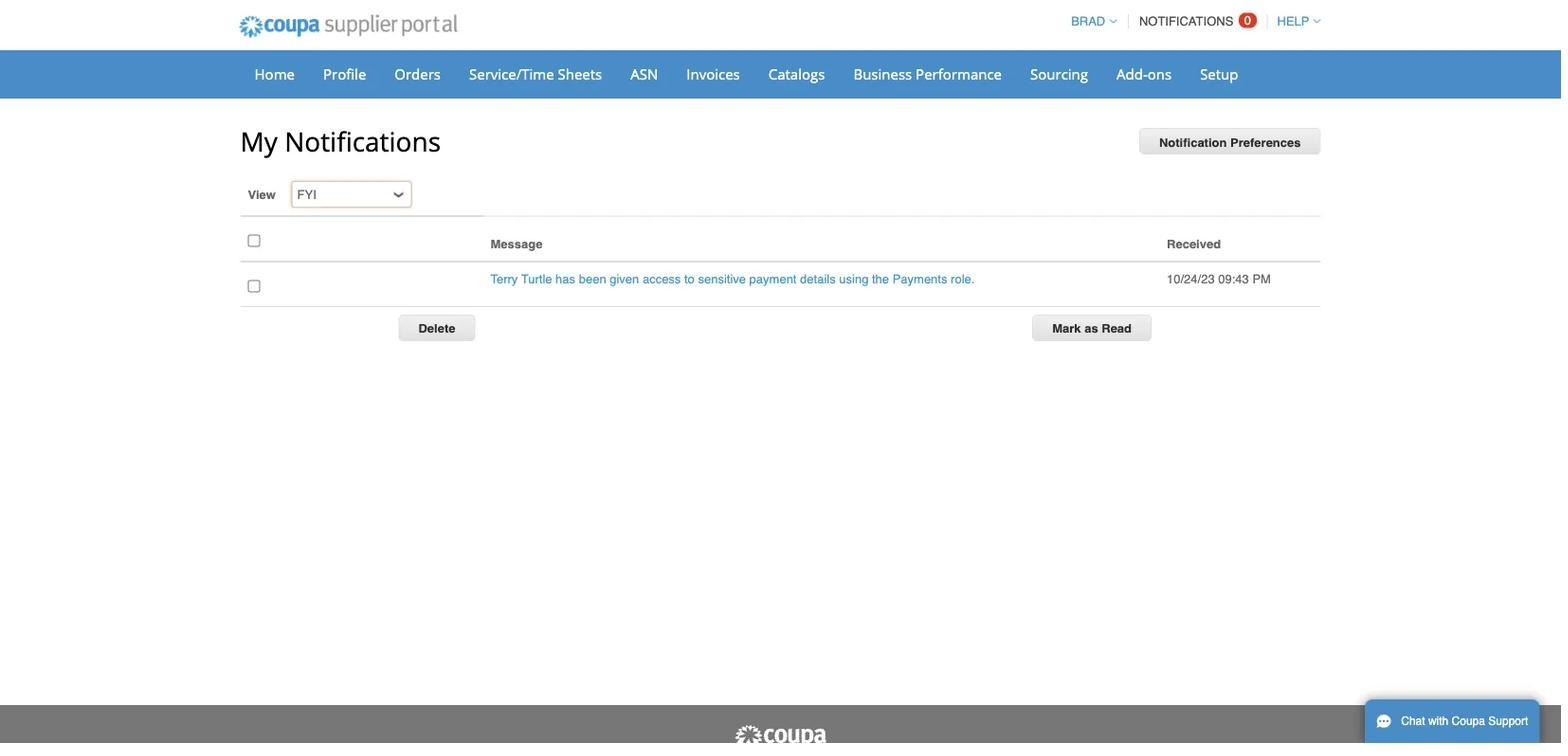 Task type: describe. For each thing, give the bounding box(es) containing it.
business performance link
[[841, 60, 1014, 88]]

delete
[[419, 321, 456, 336]]

with
[[1429, 715, 1449, 728]]

1 vertical spatial notifications
[[285, 123, 441, 159]]

message
[[491, 237, 543, 251]]

given
[[610, 272, 639, 286]]

notification preferences
[[1159, 135, 1301, 149]]

setup link
[[1188, 60, 1251, 88]]

home link
[[242, 60, 307, 88]]

the
[[872, 272, 889, 286]]

orders
[[395, 64, 441, 83]]

sourcing
[[1031, 64, 1088, 83]]

chat
[[1401, 715, 1425, 728]]

my notifications
[[240, 123, 441, 159]]

been
[[579, 272, 606, 286]]

performance
[[916, 64, 1002, 83]]

add-
[[1117, 64, 1148, 83]]

1 vertical spatial coupa supplier portal image
[[733, 724, 828, 743]]

notification preferences link
[[1139, 128, 1321, 155]]

catalogs
[[769, 64, 825, 83]]

coupa
[[1452, 715, 1486, 728]]

delete button
[[399, 315, 475, 341]]

using
[[839, 272, 869, 286]]

asn link
[[618, 60, 671, 88]]

terry turtle has been given access to sensitive payment details using the payments role.
[[491, 272, 975, 286]]

as
[[1085, 321, 1098, 336]]

business
[[854, 64, 912, 83]]

access
[[643, 272, 681, 286]]

brad link
[[1063, 14, 1117, 28]]

ons
[[1148, 64, 1172, 83]]

payment
[[750, 272, 797, 286]]

payments
[[893, 272, 948, 286]]

help
[[1277, 14, 1310, 28]]

my
[[240, 123, 278, 159]]

read
[[1102, 321, 1132, 336]]

setup
[[1200, 64, 1239, 83]]

home
[[255, 64, 295, 83]]



Task type: vqa. For each thing, say whether or not it's contained in the screenshot.
sensitive
yes



Task type: locate. For each thing, give the bounding box(es) containing it.
mark as read
[[1053, 321, 1132, 336]]

add-ons
[[1117, 64, 1172, 83]]

notifications inside the notifications 0
[[1139, 14, 1234, 28]]

catalogs link
[[756, 60, 837, 88]]

sourcing link
[[1018, 60, 1101, 88]]

service/time
[[469, 64, 554, 83]]

profile
[[323, 64, 366, 83]]

chat with coupa support button
[[1365, 700, 1540, 743]]

0
[[1245, 13, 1251, 27]]

0 horizontal spatial notifications
[[285, 123, 441, 159]]

10/24/23
[[1167, 272, 1215, 286]]

service/time sheets link
[[457, 60, 615, 88]]

sheets
[[558, 64, 602, 83]]

notifications up ons
[[1139, 14, 1234, 28]]

notifications down profile link
[[285, 123, 441, 159]]

preferences
[[1231, 135, 1301, 149]]

business performance
[[854, 64, 1002, 83]]

invoices link
[[674, 60, 752, 88]]

help link
[[1269, 14, 1321, 28]]

turtle
[[521, 272, 552, 286]]

mark as read button
[[1033, 315, 1152, 341]]

notifications 0
[[1139, 13, 1251, 28]]

coupa supplier portal image
[[226, 3, 470, 50], [733, 724, 828, 743]]

sensitive
[[698, 272, 746, 286]]

navigation
[[1063, 3, 1321, 40]]

None checkbox
[[248, 228, 260, 253], [248, 274, 260, 299], [248, 228, 260, 253], [248, 274, 260, 299]]

notification
[[1159, 135, 1227, 149]]

to
[[684, 272, 695, 286]]

chat with coupa support
[[1401, 715, 1529, 728]]

pm
[[1253, 272, 1271, 286]]

orders link
[[382, 60, 453, 88]]

invoices
[[687, 64, 740, 83]]

navigation containing notifications 0
[[1063, 3, 1321, 40]]

09:43
[[1218, 272, 1249, 286]]

details
[[800, 272, 836, 286]]

0 vertical spatial coupa supplier portal image
[[226, 3, 470, 50]]

terry turtle has been given access to sensitive payment details using the payments role. link
[[491, 272, 975, 286]]

has
[[556, 272, 576, 286]]

1 horizontal spatial notifications
[[1139, 14, 1234, 28]]

1 horizontal spatial coupa supplier portal image
[[733, 724, 828, 743]]

0 horizontal spatial coupa supplier portal image
[[226, 3, 470, 50]]

service/time sheets
[[469, 64, 602, 83]]

role.
[[951, 272, 975, 286]]

notifications
[[1139, 14, 1234, 28], [285, 123, 441, 159]]

10/24/23 09:43 pm
[[1167, 272, 1271, 286]]

support
[[1489, 715, 1529, 728]]

asn
[[631, 64, 658, 83]]

profile link
[[311, 60, 379, 88]]

0 vertical spatial notifications
[[1139, 14, 1234, 28]]

terry
[[491, 272, 518, 286]]

view
[[248, 187, 276, 201]]

received
[[1167, 237, 1221, 251]]

add-ons link
[[1104, 60, 1184, 88]]

mark
[[1053, 321, 1081, 336]]

brad
[[1071, 14, 1106, 28]]



